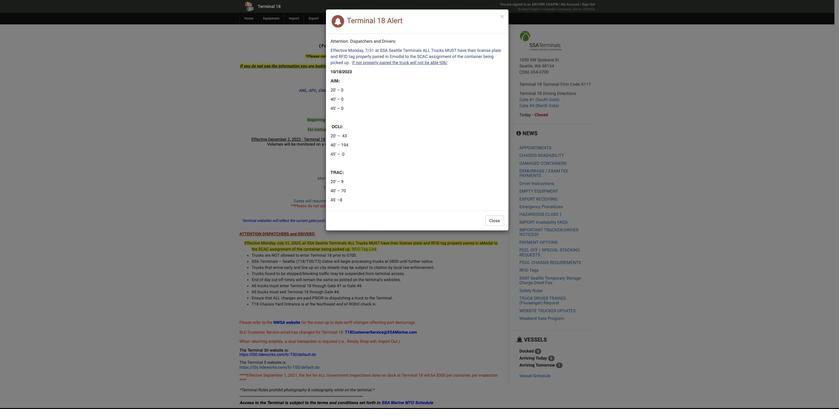 Task type: locate. For each thing, give the bounding box(es) containing it.
damaged
[[520, 161, 540, 166]]

/
[[546, 169, 548, 174], [540, 248, 541, 253]]

all down exit at the bottom
[[273, 296, 280, 301]]

you
[[244, 64, 250, 68], [301, 64, 307, 68]]

all up home
[[423, 48, 431, 53]]

from inside terminal websites will reflect the current gate/yard schedules. please do not rely on information from outside parties as they may not reflect the most up to date information.*
[[398, 219, 406, 223]]

all down "end" on the bottom
[[252, 284, 257, 288]]

18 inside welcome to terminal 18 forecast (for terminal map click here, t18 yard map )
[[384, 37, 390, 42]]

truck down emodal
[[400, 60, 409, 65]]

2 | from the left
[[581, 2, 582, 6]]

demurrage.
[[396, 321, 416, 325]]

2 horizontal spatial terminals
[[403, 48, 422, 53]]

if for if you do not see the information you are looking for, please refer to the menu items above or the links under news on the right-hand side of the screen.
[[240, 64, 243, 68]]

20' for 20' – 9
[[331, 179, 337, 184]]

stopped/blocking
[[287, 272, 318, 276]]

all up ensure
[[252, 290, 257, 295]]

steamship
[[339, 83, 358, 88]]

18 inside ****effective september 1, 2021, the fee for all government inspections done on dock at terminal 18 will be $300 per container, per inspection. ****
[[419, 373, 423, 378]]

18 up "paid"
[[304, 290, 309, 295]]

0 horizontal spatial plate
[[414, 241, 423, 246]]

31,
[[285, 241, 291, 246]]

is: for the terminal 5 website is:
[[283, 361, 287, 365]]

welcome to terminal 18 forecast (for terminal map click here, t18 yard map )
[[319, 37, 426, 48]]

of up the allowed
[[292, 247, 296, 252]]

seattle inside effective monday july 31, 2023, at ssa seattle terminals all trucks must have their license plate and rfid tag properly paired in emodal to the scac assignment of the container being picked up.
[[316, 241, 328, 246]]

– for 40' – 0
[[338, 97, 340, 102]]

18
[[276, 4, 281, 9], [377, 17, 386, 25], [384, 37, 390, 42], [538, 82, 542, 87], [401, 83, 405, 88], [538, 91, 542, 96], [321, 137, 326, 142], [327, 253, 332, 258], [307, 284, 312, 288], [304, 290, 309, 295], [419, 373, 423, 378]]

2 20' from the top
[[331, 179, 337, 184]]

40' down cgm,
[[331, 97, 337, 102]]

up right line
[[309, 266, 314, 270]]

on right news
[[452, 64, 457, 68]]

1 all from the top
[[252, 284, 257, 288]]

website up slc customer service email has changed for terminal 18:
[[286, 321, 301, 325]]

1 vertical spatial 45'
[[331, 152, 337, 157]]

on inside ****effective september 1, 2021, the fee for all government inspections done on dock at terminal 18 will be $300 per container, per inspection. ****
[[382, 373, 387, 378]]

2 you from the left
[[301, 64, 307, 68]]

information down terminals
[[379, 219, 398, 223]]

rfid tag link link
[[352, 247, 377, 252]]

effective inside effective december 2, 2022 - terminal 18 will temporarily be closing gate/yard operations on fridays due to ongoing volume declines volumes will be monitored on a weekly basis and when conditions improve, friday gate/yard operations will resume.
[[252, 137, 267, 142]]

empties,
[[269, 339, 284, 344]]

in inside you are signed in as archer chapin | my account | sign out broker/freight forwarder company admin (58204)
[[524, 2, 527, 6]]

and right 194
[[349, 142, 356, 147]]

0 vertical spatial must
[[445, 48, 457, 53]]

1 vertical spatial truck
[[355, 296, 364, 301]]

– for 40' – 70
[[338, 189, 340, 193]]

0 horizontal spatial if
[[240, 64, 243, 68]]

terminal up 'attention'
[[242, 219, 256, 223]]

yard down forecast
[[402, 43, 413, 48]]

the inside *terminal rules prohibit photography & videography while on the terminal.* ____________________________________________________________________
[[350, 388, 356, 393]]

paired inside effective monday, 7/31 at ssa seattle terminals all trucks must have their license plate and rfid tag properly paired in emodal to the scac assignment of the container being picked up.
[[373, 54, 385, 59]]

refer down made
[[350, 64, 359, 68]]

1 horizontal spatial yard
[[402, 43, 413, 48]]

9
[[341, 179, 344, 184]]

1 vertical spatial chassis
[[532, 260, 549, 265]]

1 map from the left
[[354, 43, 363, 48]]

18:
[[339, 330, 344, 335]]

and inside effective monday july 31, 2023, at ssa seattle terminals all trucks must have their license plate and rfid tag properly paired in emodal to the scac assignment of the container being picked up.
[[424, 241, 430, 246]]

being up the side
[[484, 54, 494, 59]]

18 up streets
[[327, 253, 332, 258]]

terminals
[[378, 204, 395, 208]]

-
[[533, 112, 534, 117], [302, 137, 303, 142], [383, 167, 384, 171], [384, 171, 385, 176], [409, 176, 410, 181], [386, 181, 387, 186], [403, 186, 404, 191], [386, 191, 387, 196]]

2 horizontal spatial do
[[356, 219, 360, 223]]

the up ****effective
[[240, 361, 247, 365]]

1 horizontal spatial #1
[[530, 97, 535, 102]]

weekend
[[520, 316, 537, 321]]

as inside terminal websites will reflect the current gate/yard schedules. please do not rely on information from outside parties as they may not reflect the most up to date information.*
[[432, 219, 436, 223]]

0 horizontal spatial information
[[278, 64, 300, 68]]

gate inside the appointments chassis roadability damaged containers demurrage / exam fee payments driver instructions empty equipment export receiving emergency procedures hazardous class 1 import availability faqs important trucker/driver notices!! payment options peel off / special stacking requests pool chassis requirements rfid tags ssat seattle temporary storage charge dwell fee safety rules truck driver trainee (passenger) request website trucker updates weekend gate program
[[538, 316, 547, 321]]

18 inside steamship lines calling terminal 18 anl, apl, cma-cgm, chv (swire), cos, hlc, mae, msc, ool, sud, whl, wsl
[[401, 83, 405, 88]]

1 per from the left
[[447, 373, 453, 378]]

0 horizontal spatial gates
[[294, 199, 305, 203]]

opening
[[419, 204, 434, 208]]

program
[[548, 316, 565, 321]]

be up affect
[[366, 118, 371, 122]]

0 vertical spatial date
[[495, 219, 502, 223]]

monday, up made
[[349, 48, 364, 53]]

will right websites on the left bottom of page
[[273, 219, 278, 223]]

container,
[[454, 373, 471, 378]]

news
[[522, 130, 538, 137]]

september
[[263, 373, 283, 378]]

fridays
[[419, 137, 432, 142]]

for inside ****effective september 1, 2021, the fee for all government inspections done on dock at terminal 18 will be $300 per container, per inspection. ****
[[313, 373, 318, 378]]

#1
[[530, 97, 535, 102], [337, 284, 342, 288]]

1 horizontal spatial from
[[398, 219, 406, 223]]

1 horizontal spatial or
[[407, 64, 411, 68]]

terminal up required
[[322, 330, 338, 335]]

0 horizontal spatial gate/yard
[[309, 219, 324, 223]]

**please do not schedule drivers to arrive at the terminals prior to gate opening at 0800!**
[[291, 204, 453, 208]]

up inside trucks are not allowed to enter terminal 18 prior to 0700. ssa terminals – seattle (t18/t30/t5) gates will begin processing trucks at 0800 until further notice trucks that arrive early and line up on city streets may be subject to citation by local law enforcement. trucks found to be stopped/blocking traffic may be suspended from terminal access. end of day cut-off times will remain the same as posted on the terminal's websites. all trucks must enter terminal 18 through gate #1 or gate #4. all trucks must exit terminal 18 through gate #4. ensure that all charges are paid prior to dispatching a truck to the terminal. t18 chassis yard entrance is at the northwest end of rodo check in.
[[309, 266, 314, 270]]

and
[[374, 39, 381, 44], [331, 54, 338, 59], [349, 142, 356, 147], [290, 232, 297, 236], [424, 241, 430, 246], [294, 266, 301, 270], [329, 401, 337, 405]]

rfid
[[339, 54, 348, 59], [431, 241, 440, 246], [352, 247, 361, 252], [520, 268, 529, 273]]

1 inside docked 3 arriving today 0 arriving tomorrow 1
[[559, 364, 561, 368]]

18 up 'here,'
[[384, 37, 390, 42]]

a left weekly
[[322, 142, 324, 147]]

18 inside 'terminal 18 driving directions gate #1 (south gate) gate #4 (north gate)'
[[538, 91, 542, 96]]

0 vertical spatial up.
[[344, 60, 350, 65]]

0 vertical spatial the
[[240, 348, 247, 353]]

2 map from the left
[[414, 43, 424, 48]]

1 horizontal spatial subject
[[355, 266, 369, 270]]

a inside beginning june 3, 2023, t18 will be open for a this will not affect container free time.
[[388, 118, 390, 122]]

1 vertical spatial today
[[536, 356, 548, 361]]

1 horizontal spatial assignment
[[429, 54, 452, 59]]

is inside trucks are not allowed to enter terminal 18 prior to 0700. ssa terminals – seattle (t18/t30/t5) gates will begin processing trucks at 0800 until further notice trucks that arrive early and line up on city streets may be subject to citation by local law enforcement. trucks found to be stopped/blocking traffic may be suspended from terminal access. end of day cut-off times will remain the same as posted on the terminal's websites. all trucks must enter terminal 18 through gate #1 or gate #4. all trucks must exit terminal 18 through gate #4. ensure that all charges are paid prior to dispatching a truck to the terminal. t18 chassis yard entrance is at the northwest end of rodo check in.
[[301, 302, 305, 307]]

45' –  0
[[331, 152, 345, 157]]

0 vertical spatial enter
[[301, 253, 310, 258]]

prior inside trucks are not allowed to enter terminal 18 prior to 0700. ssa terminals – seattle (t18/t30/t5) gates will begin processing trucks at 0800 until further notice trucks that arrive early and line up on city streets may be subject to citation by local law enforcement. trucks found to be stopped/blocking traffic may be suspended from terminal access. end of day cut-off times will remain the same as posted on the terminal's websites. all trucks must enter terminal 18 through gate #1 or gate #4. all trucks must exit terminal 18 through gate #4. ensure that all charges are paid prior to dispatching a truck to the terminal. t18 chassis yard entrance is at the northwest end of rodo check in.
[[333, 253, 341, 258]]

1 vertical spatial paired
[[380, 60, 392, 65]]

0 horizontal spatial scac
[[259, 247, 269, 252]]

$300
[[437, 373, 446, 378]]

1 vertical spatial please
[[344, 219, 355, 223]]

1 vertical spatial is:
[[283, 361, 287, 365]]

1 vertical spatial information
[[379, 219, 398, 223]]

0 vertical spatial website
[[286, 321, 301, 325]]

day
[[382, 176, 388, 181]]

trucker/driver
[[545, 228, 579, 233]]

attention:
[[331, 39, 349, 44]]

admin
[[573, 7, 583, 11]]

0 vertical spatial container
[[465, 54, 483, 59]]

0 vertical spatial t18
[[391, 43, 400, 48]]

export link
[[304, 13, 324, 24]]

for for most
[[302, 321, 307, 325]]

appointments chassis roadability damaged containers demurrage / exam fee payments driver instructions empty equipment export receiving emergency procedures hazardous class 1 import availability faqs important trucker/driver notices!! payment options peel off / special stacking requests pool chassis requirements rfid tags ssat seattle temporary storage charge dwell fee safety rules truck driver trainee (passenger) request website trucker updates weekend gate program
[[520, 145, 582, 321]]

all right fee
[[319, 373, 326, 378]]

17th
[[377, 181, 385, 186]]

seattle down drivers:
[[316, 241, 328, 246]]

and up notice
[[424, 241, 430, 246]]

cgm,
[[329, 88, 339, 93]]

rely
[[367, 219, 373, 223]]

yard inside trucks are not allowed to enter terminal 18 prior to 0700. ssa terminals – seattle (t18/t30/t5) gates will begin processing trucks at 0800 until further notice trucks that arrive early and line up on city streets may be subject to citation by local law enforcement. trucks found to be stopped/blocking traffic may be suspended from terminal access. end of day cut-off times will remain the same as posted on the terminal's websites. all trucks must enter terminal 18 through gate #1 or gate #4. all trucks must exit terminal 18 through gate #4. ensure that all charges are paid prior to dispatching a truck to the terminal. t18 chassis yard entrance is at the northwest end of rodo check in.
[[275, 302, 283, 307]]

will inside terminal websites will reflect the current gate/yard schedules. please do not rely on information from outside parties as they may not reflect the most up to date information.*
[[273, 219, 278, 223]]

2 must from the top
[[270, 290, 279, 295]]

tomorrow
[[536, 363, 556, 368]]

0 vertical spatial gates
[[294, 199, 305, 203]]

on right while
[[345, 388, 349, 393]]

0 vertical spatial information
[[278, 64, 300, 68]]

0
[[341, 88, 344, 93], [341, 97, 344, 102], [341, 106, 344, 111], [343, 152, 345, 157], [551, 357, 553, 361]]

monday, inside friday, november 3rd - friday, november 10th - monday, november 13th (veteran's day observed) - friday, november 17th - thursday, november 23 (thanksgiving day) - friday, november 24th -
[[318, 176, 333, 181]]

all inside effective monday, 7/31 at ssa seattle terminals all trucks must have their license plate and rfid tag properly paired in emodal to the scac assignment of the container being picked up.
[[423, 48, 431, 53]]

1 horizontal spatial terminals
[[329, 241, 347, 246]]

1 vertical spatial license
[[400, 241, 413, 246]]

1 the from the top
[[240, 348, 247, 353]]

truck up rodo
[[355, 296, 364, 301]]

resume
[[313, 199, 326, 203]]

20' for 20' –  43
[[331, 134, 337, 138]]

is: inside the terminal 30 website is: https://t30.tideworks.com/fc-t30/default.do
[[285, 348, 289, 353]]

1 must from the top
[[270, 284, 279, 288]]

see inside if you do not see the information you are looking for, please refer to the menu items above or the links under news on the right-hand side of the screen.
[[264, 64, 271, 68]]

1 vertical spatial refer
[[380, 127, 388, 132]]

to inside welcome to terminal 18 forecast (for terminal map click here, t18 yard map )
[[355, 37, 360, 42]]

trucks inside effective monday, 7/31 at ssa seattle terminals all trucks must have their license plate and rfid tag properly paired in emodal to the scac assignment of the container being picked up.
[[432, 48, 444, 53]]

1 horizontal spatial license
[[478, 48, 491, 53]]

all inside ****effective september 1, 2021, the fee for all government inspections done on dock at terminal 18 will be $300 per container, per inspection. ****
[[319, 373, 326, 378]]

exit
[[280, 290, 287, 295]]

0 horizontal spatial map
[[354, 43, 363, 48]]

a up free
[[388, 118, 390, 122]]

of left those
[[378, 199, 382, 203]]

0 horizontal spatial |
[[560, 2, 561, 6]]

)
[[424, 43, 426, 48]]

may right they
[[445, 219, 452, 223]]

tag down they
[[441, 241, 447, 246]]

weeks
[[394, 199, 406, 203]]

23
[[362, 186, 367, 191]]

– for 45' – 0
[[338, 106, 340, 111]]

is: for the terminal 30 website is:
[[285, 348, 289, 353]]

information.*
[[361, 224, 383, 228]]

1 horizontal spatial per
[[472, 373, 478, 378]]

in up broker/freight
[[524, 2, 527, 6]]

0 vertical spatial arrive
[[356, 204, 366, 208]]

1 vertical spatial #1
[[337, 284, 342, 288]]

up
[[486, 219, 490, 223], [309, 266, 314, 270], [325, 321, 329, 325]]

please down affect
[[367, 127, 379, 132]]

2 45' from the top
[[331, 152, 337, 157]]

18 inside effective december 2, 2022 - terminal 18 will temporarily be closing gate/yard operations on fridays due to ongoing volume declines volumes will be monitored on a weekly basis and when conditions improve, friday gate/yard operations will resume.
[[321, 137, 326, 142]]

gate/yard
[[375, 137, 392, 142], [416, 142, 434, 147], [309, 219, 324, 223]]

terminals up 0700.
[[329, 241, 347, 246]]

that left we
[[330, 54, 337, 59]]

terminals down not
[[260, 259, 278, 264]]

calling
[[370, 83, 382, 88]]

0 horizontal spatial most
[[314, 321, 324, 325]]

driving
[[543, 91, 557, 96]]

website down empties,
[[270, 348, 284, 353]]

subject inside trucks are not allowed to enter terminal 18 prior to 0700. ssa terminals – seattle (t18/t30/t5) gates will begin processing trucks at 0800 until further notice trucks that arrive early and line up on city streets may be subject to citation by local law enforcement. trucks found to be stopped/blocking traffic may be suspended from terminal access. end of day cut-off times will remain the same as posted on the terminal's websites. all trucks must enter terminal 18 through gate #1 or gate #4. all trucks must exit terminal 18 through gate #4. ensure that all charges are paid prior to dispatching a truck to the terminal. t18 chassis yard entrance is at the northwest end of rodo check in.
[[355, 266, 369, 270]]

0 vertical spatial conditions
[[368, 142, 387, 147]]

please up slc
[[240, 321, 252, 325]]

1 vertical spatial most
[[314, 321, 324, 325]]

1 vertical spatial website
[[270, 348, 284, 353]]

2 vertical spatial gate/yard
[[309, 219, 324, 223]]

license up the side
[[478, 48, 491, 53]]

have inside effective monday, 7/31 at ssa seattle terminals all trucks must have their license plate and rfid tag properly paired in emodal to the scac assignment of the container being picked up.
[[458, 48, 467, 53]]

*please note that we have made some recent changes to our home page!
[[305, 54, 439, 59]]

please up 45' – 0
[[327, 98, 340, 103]]

website inside the terminal 30 website is: https://t30.tideworks.com/fc-t30/default.do
[[270, 348, 284, 353]]

2023, right 31,
[[292, 241, 302, 246]]

be inside beginning june 3, 2023, t18 will be open for a this will not affect container free time.
[[366, 118, 371, 122]]

t30/default.do
[[290, 353, 316, 357]]

sud,
[[415, 88, 424, 93]]

0 horizontal spatial container
[[304, 247, 321, 252]]

1 horizontal spatial have
[[381, 241, 390, 246]]

– for 20' – 0
[[338, 88, 340, 93]]

picked down we
[[331, 60, 343, 65]]

0 horizontal spatial monday,
[[318, 176, 333, 181]]

that up "chassis"
[[265, 296, 272, 301]]

2 the from the top
[[240, 361, 247, 365]]

0 horizontal spatial reflect
[[279, 219, 289, 223]]

2 vertical spatial 40'
[[331, 189, 337, 193]]

date inside terminal websites will reflect the current gate/yard schedules. please do not rely on information from outside parties as they may not reflect the most up to date information.*
[[495, 219, 502, 223]]

arriving down docked
[[520, 356, 535, 361]]

1 horizontal spatial if
[[352, 60, 355, 65]]

are right "you"
[[507, 2, 512, 6]]

1 vertical spatial picked
[[333, 247, 345, 252]]

1 vertical spatial rules
[[258, 388, 268, 393]]

most
[[476, 219, 485, 223], [314, 321, 324, 325]]

– for 40' – 194
[[338, 143, 340, 148]]

access.
[[391, 272, 405, 276]]

will up for instructions on participation please refer to the
[[346, 123, 352, 127]]

must up t08/
[[445, 48, 457, 53]]

a inside trucks are not allowed to enter terminal 18 prior to 0700. ssa terminals – seattle (t18/t30/t5) gates will begin processing trucks at 0800 until further notice trucks that arrive early and line up on city streets may be subject to citation by local law enforcement. trucks found to be stopped/blocking traffic may be suspended from terminal access. end of day cut-off times will remain the same as posted on the terminal's websites. all trucks must enter terminal 18 through gate #1 or gate #4. all trucks must exit terminal 18 through gate #4. ensure that all charges are paid prior to dispatching a truck to the terminal. t18 chassis yard entrance is at the northwest end of rodo check in.
[[352, 296, 354, 301]]

(206)
[[520, 70, 530, 75]]

as inside you are signed in as archer chapin | my account | sign out broker/freight forwarder company admin (58204)
[[528, 2, 531, 6]]

1 horizontal spatial |
[[581, 2, 582, 6]]

vessel schedule
[[520, 374, 551, 379]]

1 vertical spatial t18
[[351, 118, 358, 122]]

for inside beginning june 3, 2023, t18 will be open for a this will not affect container free time.
[[382, 118, 387, 122]]

trucks up ensure
[[258, 290, 269, 295]]

up left close
[[486, 219, 490, 223]]

1 horizontal spatial gates
[[322, 259, 333, 264]]

654-
[[531, 70, 540, 75]]

spokane
[[538, 57, 555, 62]]

may inside terminal websites will reflect the current gate/yard schedules. please do not rely on information from outside parties as they may not reflect the most up to date information.*
[[445, 219, 452, 223]]

30
[[264, 348, 269, 353]]

access
[[240, 401, 254, 405]]

terminal inside steamship lines calling terminal 18 anl, apl, cma-cgm, chv (swire), cos, hlc, mae, msc, ool, sud, whl, wsl
[[383, 83, 400, 88]]

nwsa
[[274, 321, 285, 325]]

1 20' from the top
[[331, 134, 337, 138]]

in inside effective monday, 7/31 at ssa seattle terminals all trucks must have their license plate and rfid tag properly paired in emodal to the scac assignment of the container being picked up.
[[386, 54, 389, 59]]

#1 inside 'terminal 18 driving directions gate #1 (south gate) gate #4 (north gate)'
[[530, 97, 535, 102]]

1 vertical spatial tag
[[441, 241, 447, 246]]

1 horizontal spatial #4.
[[357, 284, 363, 288]]

found
[[265, 272, 276, 276]]

terminal inside terminal websites will reflect the current gate/yard schedules. please do not rely on information from outside parties as they may not reflect the most up to date information.*
[[242, 219, 256, 223]]

their up the right-
[[468, 48, 477, 53]]

– inside trucks are not allowed to enter terminal 18 prior to 0700. ssa terminals – seattle (t18/t30/t5) gates will begin processing trucks at 0800 until further notice trucks that arrive early and line up on city streets may be subject to citation by local law enforcement. trucks found to be stopped/blocking traffic may be suspended from terminal access. end of day cut-off times will remain the same as posted on the terminal's websites. all trucks must enter terminal 18 through gate #1 or gate #4. all trucks must exit terminal 18 through gate #4. ensure that all charges are paid prior to dispatching a truck to the terminal. t18 chassis yard entrance is at the northwest end of rodo check in.
[[279, 259, 282, 264]]

safety
[[520, 288, 532, 293]]

–8
[[338, 198, 343, 203]]

1 horizontal spatial is
[[301, 302, 305, 307]]

– left 9
[[338, 179, 340, 184]]

1 horizontal spatial may
[[341, 266, 349, 270]]

1 vertical spatial all
[[252, 290, 257, 295]]

please refer to the nwsa website for the most up to date tariff changes affecting port demurrage.
[[240, 321, 416, 325]]

1 horizontal spatial map
[[414, 43, 424, 48]]

on inside if you do not see the information you are looking for, please refer to the menu items above or the links under news on the right-hand side of the screen.
[[452, 64, 457, 68]]

account
[[567, 2, 580, 6]]

scac inside effective monday july 31, 2023, at ssa seattle terminals all trucks must have their license plate and rfid tag properly paired in emodal to the scac assignment of the container being picked up.
[[259, 247, 269, 252]]

ssa inside effective monday, 7/31 at ssa seattle terminals all trucks must have their license plate and rfid tag properly paired in emodal to the scac assignment of the container being picked up.
[[380, 48, 388, 53]]

and left line
[[294, 266, 301, 270]]

if inside if you do not see the information you are looking for, please refer to the menu items above or the links under news on the right-hand side of the screen.
[[240, 64, 243, 68]]

1 horizontal spatial t18
[[351, 118, 358, 122]]

0 horizontal spatial their
[[391, 241, 399, 246]]

firm
[[561, 82, 570, 87]]

0 vertical spatial gate/yard
[[375, 137, 392, 142]]

1 vertical spatial is
[[318, 339, 321, 344]]

1 vertical spatial must
[[270, 290, 279, 295]]

being inside effective monday, 7/31 at ssa seattle terminals all trucks must have their license plate and rfid tag properly paired in emodal to the scac assignment of the container being picked up.
[[484, 54, 494, 59]]

0 horizontal spatial today
[[520, 112, 531, 117]]

|
[[560, 2, 561, 6], [581, 2, 582, 6]]

schedule down tomorrow
[[534, 374, 551, 379]]

ssat seattle temporary storage charge dwell fee link
[[520, 276, 581, 285]]

– right 20'
[[338, 88, 340, 93]]

scac up "links" at the top of page
[[417, 54, 428, 59]]

picked up begin
[[333, 247, 345, 252]]

seattle inside trucks are not allowed to enter terminal 18 prior to 0700. ssa terminals – seattle (t18/t30/t5) gates will begin processing trucks at 0800 until further notice trucks that arrive early and line up on city streets may be subject to citation by local law enforcement. trucks found to be stopped/blocking traffic may be suspended from terminal access. end of day cut-off times will remain the same as posted on the terminal's websites. all trucks must enter terminal 18 through gate #1 or gate #4. all trucks must exit terminal 18 through gate #4. ensure that all charges are paid prior to dispatching a truck to the terminal. t18 chassis yard entrance is at the northwest end of rodo check in.
[[283, 259, 295, 264]]

– for 20' – 9
[[338, 179, 340, 184]]

| left my at the right top of page
[[560, 2, 561, 6]]

company
[[558, 7, 572, 11]]

45' for 45' – 0
[[331, 106, 337, 111]]

being inside effective monday july 31, 2023, at ssa seattle terminals all trucks must have their license plate and rfid tag properly paired in emodal to the scac assignment of the container being picked up.
[[322, 247, 332, 252]]

1 40' from the top
[[331, 97, 337, 102]]

40' for 40' – 70
[[331, 189, 337, 193]]

1 horizontal spatial rules
[[533, 288, 543, 293]]

must up link
[[369, 241, 380, 246]]

terminal right dock
[[402, 373, 418, 378]]

at inside effective monday july 31, 2023, at ssa seattle terminals all trucks must have their license plate and rfid tag properly paired in emodal to the scac assignment of the container being picked up.
[[303, 241, 306, 246]]

0 vertical spatial truck
[[400, 60, 409, 65]]

45' for 45' –  0
[[331, 152, 337, 157]]

closed
[[535, 112, 549, 117]]

ssa up "end" on the bottom
[[252, 259, 259, 264]]

picked inside effective monday july 31, 2023, at ssa seattle terminals all trucks must have their license plate and rfid tag properly paired in emodal to the scac assignment of the container being picked up.
[[333, 247, 345, 252]]

through up the 'prior'
[[310, 290, 324, 295]]

customer
[[248, 330, 266, 335]]

t18 down forecast
[[391, 43, 400, 48]]

2 horizontal spatial is
[[318, 339, 321, 344]]

scac down monday at left
[[259, 247, 269, 252]]

1 vertical spatial gate/yard
[[416, 142, 434, 147]]

18 up weekly
[[321, 137, 326, 142]]

do
[[251, 64, 256, 68], [308, 204, 313, 208], [356, 219, 360, 223]]

2 vertical spatial do
[[356, 219, 360, 223]]

map up made
[[354, 43, 363, 48]]

today inside docked 3 arriving today 0 arriving tomorrow 1
[[536, 356, 548, 361]]

2 40' from the top
[[331, 143, 337, 148]]

in inside effective monday july 31, 2023, at ssa seattle terminals all trucks must have their license plate and rfid tag properly paired in emodal to the scac assignment of the container being picked up.
[[476, 241, 479, 246]]

container inside effective monday july 31, 2023, at ssa seattle terminals all trucks must have their license plate and rfid tag properly paired in emodal to the scac assignment of the container being picked up.
[[304, 247, 321, 252]]

will down stopped/blocking
[[296, 278, 302, 282]]

t18 inside trucks are not allowed to enter terminal 18 prior to 0700. ssa terminals – seattle (t18/t30/t5) gates will begin processing trucks at 0800 until further notice trucks that arrive early and line up on city streets may be subject to citation by local law enforcement. trucks found to be stopped/blocking traffic may be suspended from terminal access. end of day cut-off times will remain the same as posted on the terminal's websites. all trucks must enter terminal 18 through gate #1 or gate #4. all trucks must exit terminal 18 through gate #4. ensure that all charges are paid prior to dispatching a truck to the terminal. t18 chassis yard entrance is at the northwest end of rodo check in.
[[252, 302, 259, 307]]

effective up we
[[331, 48, 347, 53]]

– down not
[[279, 259, 282, 264]]

1 | from the left
[[560, 2, 561, 6]]

are inside you are signed in as archer chapin | my account | sign out broker/freight forwarder company admin (58204)
[[507, 2, 512, 6]]

40' for 40' – 0
[[331, 97, 337, 102]]

rfid up notice
[[431, 241, 440, 246]]

picked inside effective monday, 7/31 at ssa seattle terminals all trucks must have their license plate and rfid tag properly paired in emodal to the scac assignment of the container being picked up.
[[331, 60, 343, 65]]

- up monitored at top
[[302, 137, 303, 142]]

has
[[292, 330, 298, 335]]

trainee
[[550, 296, 567, 301]]

0 vertical spatial monday,
[[349, 48, 364, 53]]

for for 18:
[[316, 330, 321, 335]]

1 vertical spatial changes
[[354, 321, 369, 325]]

0 vertical spatial do
[[251, 64, 256, 68]]

0 for 40' – 0
[[341, 97, 344, 102]]

0 vertical spatial most
[[476, 219, 485, 223]]

seattle,
[[520, 64, 534, 68]]

0 horizontal spatial terminals
[[260, 259, 278, 264]]

effective for effective december 2, 2022 - terminal 18 will temporarily be closing gate/yard operations on fridays due to ongoing volume declines volumes will be monitored on a weekly basis and when conditions improve, friday gate/yard operations will resume.
[[252, 137, 267, 142]]

0 vertical spatial have
[[458, 48, 467, 53]]

attention
[[240, 232, 262, 236]]

*terminal rules prohibit photography & videography while on the terminal.* ____________________________________________________________________
[[240, 388, 375, 398]]

please for please see
[[327, 98, 340, 103]]

0 horizontal spatial is
[[285, 401, 289, 405]]

properly inside effective monday july 31, 2023, at ssa seattle terminals all trucks must have their license plate and rfid tag properly paired in emodal to the scac assignment of the container being picked up.
[[448, 241, 463, 246]]

1050 sw spokane st. seattle, wa 98134 (206) 654-3700
[[520, 57, 561, 75]]

is: inside "the terminal 5 website is: https://t5s.tideworks.com/fc-t5s/default.do"
[[283, 361, 287, 365]]

in up the items at top
[[386, 54, 389, 59]]

0 horizontal spatial refer
[[253, 321, 261, 325]]

when returning empties, a dual transaction is required (i.e.: empty drop with import out.).
[[240, 339, 402, 344]]

plate inside effective monday july 31, 2023, at ssa seattle terminals all trucks must have their license plate and rfid tag properly paired in emodal to the scac assignment of the container being picked up.
[[414, 241, 423, 246]]

enter up exit at the bottom
[[280, 284, 289, 288]]

#4. down the suspended
[[357, 284, 363, 288]]

terminal inside ****effective september 1, 2021, the fee for all government inspections done on dock at terminal 18 will be $300 per container, per inspection. ****
[[402, 373, 418, 378]]

are inside if you do not see the information you are looking for, please refer to the menu items above or the links under news on the right-hand side of the screen.
[[308, 64, 314, 68]]

terminal up '#4'
[[520, 91, 537, 96]]

changes
[[389, 54, 404, 59], [354, 321, 369, 325]]

0 vertical spatial assignment
[[429, 54, 452, 59]]

#1 down posted at the left bottom of the page
[[337, 284, 342, 288]]

0 vertical spatial is:
[[285, 348, 289, 353]]

properly inside effective monday, 7/31 at ssa seattle terminals all trucks must have their license plate and rfid tag properly paired in emodal to the scac assignment of the container being picked up.
[[356, 54, 372, 59]]

(passenger)
[[520, 301, 543, 306]]

0 vertical spatial 1
[[560, 212, 562, 217]]

info circle image
[[517, 131, 522, 136]]

nwsa website link
[[274, 321, 301, 325]]

2 vertical spatial have
[[381, 241, 390, 246]]

3 40' from the top
[[331, 189, 337, 193]]

please
[[327, 98, 340, 103], [344, 219, 355, 223], [240, 321, 252, 325]]

made
[[354, 54, 364, 59]]

be up when
[[355, 137, 360, 142]]

faqs
[[558, 220, 568, 225]]

1 vertical spatial the
[[240, 361, 247, 365]]

schedule right "mto"
[[415, 401, 434, 405]]

import inside import link
[[289, 16, 299, 20]]

0 horizontal spatial yard
[[275, 302, 283, 307]]

rfid tag link
[[352, 247, 377, 252]]

must left exit at the bottom
[[270, 290, 279, 295]]

declines
[[475, 137, 490, 142]]

40' up 45'
[[331, 189, 337, 193]]

the terminal 30 website is: https://t30.tideworks.com/fc-t30/default.do
[[240, 348, 316, 357]]

tag inside effective monday july 31, 2023, at ssa seattle terminals all trucks must have their license plate and rfid tag properly paired in emodal to the scac assignment of the container being picked up.
[[441, 241, 447, 246]]

may down streets
[[331, 272, 339, 276]]

terminal up mae, on the top left of page
[[383, 83, 400, 88]]

effective inside effective monday july 31, 2023, at ssa seattle terminals all trucks must have their license plate and rfid tag properly paired in emodal to the scac assignment of the container being picked up.
[[245, 241, 260, 246]]

hazardous class 1 link
[[520, 212, 562, 217]]

1 45' from the top
[[331, 106, 337, 111]]

terminal up click
[[362, 37, 383, 42]]

terminal inside "the terminal 5 website is: https://t5s.tideworks.com/fc-t5s/default.do"
[[247, 361, 263, 365]]

up inside terminal websites will reflect the current gate/yard schedules. please do not rely on information from outside parties as they may not reflect the most up to date information.*
[[486, 219, 490, 223]]

*please
[[305, 54, 320, 59]]

0 horizontal spatial being
[[322, 247, 332, 252]]

1 horizontal spatial import
[[379, 339, 390, 344]]

2023, inside beginning june 3, 2023, t18 will be open for a this will not affect container free time.
[[341, 118, 351, 122]]

1 vertical spatial must
[[369, 241, 380, 246]]

empty
[[520, 189, 534, 194]]

2 horizontal spatial please
[[344, 219, 355, 223]]

0 for 45' – 0
[[341, 106, 344, 111]]



Task type: describe. For each thing, give the bounding box(es) containing it.
close
[[490, 218, 500, 223]]

terminal down (206)
[[520, 82, 537, 87]]

drop
[[360, 339, 369, 344]]

0 horizontal spatial changes
[[354, 321, 369, 325]]

remainder
[[359, 199, 377, 203]]

seattle inside the appointments chassis roadability damaged containers demurrage / exam fee payments driver instructions empty equipment export receiving emergency procedures hazardous class 1 import availability faqs important trucker/driver notices!! payment options peel off / special stacking requests pool chassis requirements rfid tags ssat seattle temporary storage charge dwell fee safety rules truck driver trainee (passenger) request website trucker updates weekend gate program
[[531, 276, 544, 281]]

day
[[265, 278, 271, 282]]

suspended
[[345, 272, 365, 276]]

at up by
[[385, 259, 389, 264]]

november down trac:
[[334, 176, 353, 181]]

email
[[281, 330, 291, 335]]

&
[[308, 388, 310, 393]]

charge
[[520, 281, 533, 285]]

- right observed)
[[409, 176, 410, 181]]

a left the "dual"
[[285, 339, 287, 344]]

2 per from the left
[[472, 373, 478, 378]]

on inside *terminal rules prohibit photography & videography while on the terminal.* ____________________________________________________________________
[[345, 388, 349, 393]]

streets
[[328, 266, 340, 270]]

rfid inside effective monday july 31, 2023, at ssa seattle terminals all trucks must have their license plate and rfid tag properly paired in emodal to the scac assignment of the container being picked up.
[[431, 241, 440, 246]]

required
[[323, 339, 337, 344]]

monday, inside effective monday, 7/31 at ssa seattle terminals all trucks must have their license plate and rfid tag properly paired in emodal to the scac assignment of the container being picked up.
[[349, 48, 364, 53]]

on up friday
[[413, 137, 418, 142]]

of right end
[[344, 302, 348, 307]]

rfid up 0700.
[[352, 247, 361, 252]]

friday, right 9
[[345, 181, 357, 186]]

#1 inside trucks are not allowed to enter terminal 18 prior to 0700. ssa terminals – seattle (t18/t30/t5) gates will begin processing trucks at 0800 until further notice trucks that arrive early and line up on city streets may be subject to citation by local law enforcement. trucks found to be stopped/blocking traffic may be suspended from terminal access. end of day cut-off times will remain the same as posted on the terminal's websites. all trucks must enter terminal 18 through gate #1 or gate #4. all trucks must exit terminal 18 through gate #4. ensure that all charges are paid prior to dispatching a truck to the terminal. t18 chassis yard entrance is at the northwest end of rodo check in.
[[337, 284, 342, 288]]

please inside if you do not see the information you are looking for, please refer to the menu items above or the links under news on the right-hand side of the screen.
[[337, 64, 349, 68]]

2 all from the top
[[252, 290, 257, 295]]

home link
[[240, 13, 258, 24]]

on down this
[[337, 127, 342, 132]]

must inside effective monday, 7/31 at ssa seattle terminals all trucks must have their license plate and rfid tag properly paired in emodal to the scac assignment of the container being picked up.
[[445, 48, 457, 53]]

friday
[[404, 142, 415, 147]]

2,
[[288, 137, 291, 142]]

important
[[520, 228, 544, 233]]

processing
[[352, 259, 372, 264]]

scac inside effective monday, 7/31 at ssa seattle terminals all trucks must have their license plate and rfid tag properly paired in emodal to the scac assignment of the container being picked up.
[[417, 54, 428, 59]]

for instructions on participation please refer to the
[[308, 127, 400, 132]]

3700
[[540, 70, 549, 75]]

ssa inside effective monday july 31, 2023, at ssa seattle terminals all trucks must have their license plate and rfid tag properly paired in emodal to the scac assignment of the container being picked up.
[[307, 241, 315, 246]]

important trucker/driver notices!! link
[[520, 228, 579, 237]]

at inside ****effective september 1, 2021, the fee for all government inspections done on dock at terminal 18 will be $300 per container, per inspection. ****
[[397, 373, 401, 378]]

for for government
[[313, 373, 318, 378]]

effective for effective monday july 31, 2023, at ssa seattle terminals all trucks must have their license plate and rfid tag properly paired in emodal to the scac assignment of the container being picked up.
[[245, 241, 260, 246]]

0 for 20' – 0
[[341, 88, 344, 93]]

begin
[[341, 259, 351, 264]]

of inside effective monday, 7/31 at ssa seattle terminals all trucks must have their license plate and rfid tag properly paired in emodal to the scac assignment of the container being picked up.
[[453, 54, 457, 59]]

trac:
[[331, 170, 344, 175]]

terminal.*
[[357, 388, 375, 393]]

and inside effective december 2, 2022 - terminal 18 will temporarily be closing gate/yard operations on fridays due to ongoing volume declines volumes will be monitored on a weekly basis and when conditions improve, friday gate/yard operations will resume.
[[349, 142, 356, 147]]

2023, inside effective monday july 31, 2023, at ssa seattle terminals all trucks must have their license plate and rfid tag properly paired in emodal to the scac assignment of the container being picked up.
[[292, 241, 302, 246]]

0 vertical spatial #4.
[[357, 284, 363, 288]]

november up (veteran's
[[356, 167, 375, 171]]

terminal inside 'terminal 18 driving directions gate #1 (south gate) gate #4 (north gate)'
[[520, 91, 537, 96]]

november down 23
[[358, 191, 376, 196]]

the for the terminal 5 website is: https://t5s.tideworks.com/fc-t5s/default.do
[[240, 361, 247, 365]]

code
[[571, 82, 581, 87]]

1 vertical spatial that
[[265, 266, 272, 270]]

effective monday, 7/31 at ssa seattle terminals all trucks must have their license plate and rfid tag properly paired in emodal to the scac assignment of the container being picked up.
[[331, 48, 502, 65]]

by
[[389, 266, 393, 270]]

0 down 194
[[343, 152, 345, 157]]

https://t5s.tideworks.com/fc-t5s/default.do link
[[240, 365, 320, 370]]

terminal 18 terminal firm code x117
[[520, 82, 591, 87]]

vessel schedule link
[[520, 374, 551, 379]]

1 vertical spatial gate)
[[549, 103, 560, 108]]

updates
[[558, 309, 576, 313]]

1 vertical spatial import
[[379, 339, 390, 344]]

on inside terminal websites will reflect the current gate/yard schedules. please do not rely on information from outside parties as they may not reflect the most up to date information.*
[[374, 219, 378, 223]]

rfid inside effective monday, 7/31 at ssa seattle terminals all trucks must have their license plate and rfid tag properly paired in emodal to the scac assignment of the container being picked up.
[[339, 54, 348, 59]]

not inside beginning june 3, 2023, t18 will be open for a this will not affect container free time.
[[353, 123, 359, 127]]

ssa left marine
[[382, 401, 390, 405]]

do inside terminal websites will reflect the current gate/yard schedules. please do not rely on information from outside parties as they may not reflect the most up to date information.*
[[356, 219, 360, 223]]

tag inside effective monday, 7/31 at ssa seattle terminals all trucks must have their license plate and rfid tag properly paired in emodal to the scac assignment of the container being picked up.
[[349, 54, 355, 59]]

dispatchers
[[263, 232, 289, 236]]

end
[[337, 302, 343, 307]]

- right '24th'
[[386, 191, 387, 196]]

of left the day
[[260, 278, 264, 282]]

from inside trucks are not allowed to enter terminal 18 prior to 0700. ssa terminals – seattle (t18/t30/t5) gates will begin processing trucks at 0800 until further notice trucks that arrive early and line up on city streets may be subject to citation by local law enforcement. trucks found to be stopped/blocking traffic may be suspended from terminal access. end of day cut-off times will remain the same as posted on the terminal's websites. all trucks must enter terminal 18 through gate #1 or gate #4. all trucks must exit terminal 18 through gate #4. ensure that all charges are paid prior to dispatching a truck to the terminal. t18 chassis yard entrance is at the northwest end of rodo check in.
[[366, 272, 375, 276]]

to inside terminal websites will reflect the current gate/yard schedules. please do not rely on information from outside parties as they may not reflect the most up to date information.*
[[491, 219, 494, 223]]

2 reflect from the left
[[459, 219, 469, 223]]

0 horizontal spatial conditions
[[338, 401, 358, 405]]

up. inside effective monday, 7/31 at ssa seattle terminals all trucks must have their license plate and rfid tag properly paired in emodal to the scac assignment of the container being picked up.
[[344, 60, 350, 65]]

1 vertical spatial see
[[341, 98, 347, 103]]

be down 2022
[[291, 142, 296, 147]]

their inside effective monday, 7/31 at ssa seattle terminals all trucks must have their license plate and rfid tag properly paired in emodal to the scac assignment of the container being picked up.
[[468, 48, 477, 53]]

1 reflect from the left
[[279, 219, 289, 223]]

terminals inside trucks are not allowed to enter terminal 18 prior to 0700. ssa terminals – seattle (t18/t30/t5) gates will begin processing trucks at 0800 until further notice trucks that arrive early and line up on city streets may be subject to citation by local law enforcement. trucks found to be stopped/blocking traffic may be suspended from terminal access. end of day cut-off times will remain the same as posted on the terminal's websites. all trucks must enter terminal 18 through gate #1 or gate #4. all trucks must exit terminal 18 through gate #4. ensure that all charges are paid prior to dispatching a truck to the terminal. t18 chassis yard entrance is at the northwest end of rodo check in.
[[260, 259, 278, 264]]

1 horizontal spatial gate/yard
[[375, 137, 392, 142]]

98134
[[543, 64, 555, 68]]

0 horizontal spatial #4.
[[334, 290, 340, 295]]

1 vertical spatial properly
[[363, 60, 379, 65]]

2 vertical spatial up
[[325, 321, 329, 325]]

0 vertical spatial through
[[313, 284, 327, 288]]

website for the terminal 30 website is:
[[270, 348, 284, 353]]

0 horizontal spatial schedule
[[415, 401, 434, 405]]

friday, up hours
[[345, 191, 357, 196]]

1050
[[520, 57, 530, 62]]

and left drivers:
[[374, 39, 381, 44]]

will up weekly
[[327, 137, 333, 142]]

on left city
[[315, 266, 319, 270]]

refer inside if you do not see the information you are looking for, please refer to the menu items above or the links under news on the right-hand side of the screen.
[[350, 64, 359, 68]]

terminal down prohibit
[[267, 401, 284, 405]]

0 horizontal spatial may
[[331, 272, 339, 276]]

do inside if you do not see the information you are looking for, please refer to the menu items above or the links under news on the right-hand side of the screen.
[[251, 64, 256, 68]]

the inside ****effective september 1, 2021, the fee for all government inspections done on dock at terminal 18 will be $300 per container, per inspection. ****
[[299, 373, 305, 378]]

notices!!
[[520, 232, 540, 237]]

be left able
[[425, 60, 430, 65]]

****effective september 1, 2021, the fee for all government inspections done on dock at terminal 18 will be $300 per container, per inspection. ****
[[240, 373, 499, 383]]

equipment link
[[258, 13, 284, 24]]

container inside effective monday, 7/31 at ssa seattle terminals all trucks must have their license plate and rfid tag properly paired in emodal to the scac assignment of the container being picked up.
[[465, 54, 483, 59]]

will left 'resume'
[[306, 199, 312, 203]]

information inside if you do not see the information you are looking for, please refer to the menu items above or the links under news on the right-hand side of the screen.
[[278, 64, 300, 68]]

right-
[[464, 64, 475, 68]]

1 horizontal spatial /
[[546, 169, 548, 174]]

18 left alert
[[377, 17, 386, 25]]

at down "paid"
[[306, 302, 309, 307]]

to inside effective monday, 7/31 at ssa seattle terminals all trucks must have their license plate and rfid tag properly paired in emodal to the scac assignment of the container being picked up.
[[406, 54, 409, 59]]

be inside ****effective september 1, 2021, the fee for all government inspections done on dock at terminal 18 will be $300 per container, per inspection. ****
[[431, 373, 436, 378]]

gates will resume regular hours the remainder of those weeks unless otherwise noted.
[[294, 199, 450, 203]]

gate #1 (south gate) link
[[520, 97, 560, 102]]

affect
[[360, 123, 371, 127]]

terminal down welcome
[[331, 43, 352, 48]]

t18 inside welcome to terminal 18 forecast (for terminal map click here, t18 yard map )
[[391, 43, 400, 48]]

export
[[309, 16, 319, 20]]

terminals inside effective monday july 31, 2023, at ssa seattle terminals all trucks must have their license plate and rfid tag properly paired in emodal to the scac assignment of the container being picked up.
[[329, 241, 347, 246]]

1 vertical spatial /
[[540, 248, 541, 253]]

0 horizontal spatial enter
[[280, 284, 289, 288]]

be up the suspended
[[350, 266, 354, 270]]

attention dispatchers and drivers:
[[240, 232, 316, 236]]

trucks inside effective monday july 31, 2023, at ssa seattle terminals all trucks must have their license plate and rfid tag properly paired in emodal to the scac assignment of the container being picked up.
[[356, 241, 368, 246]]

paired inside effective monday july 31, 2023, at ssa seattle terminals all trucks must have their license plate and rfid tag properly paired in emodal to the scac assignment of the container being picked up.
[[464, 241, 475, 246]]

18 up equipment
[[276, 4, 281, 9]]

1 vertical spatial through
[[310, 290, 324, 295]]

dispatching
[[330, 296, 351, 301]]

terminal up dispatchers
[[347, 17, 376, 25]]

up. inside effective monday july 31, 2023, at ssa seattle terminals all trucks must have their license plate and rfid tag properly paired in emodal to the scac assignment of the container being picked up.
[[346, 247, 351, 252]]

- inside effective december 2, 2022 - terminal 18 will temporarily be closing gate/yard operations on fridays due to ongoing volume declines volumes will be monitored on a weekly basis and when conditions improve, friday gate/yard operations will resume.
[[302, 137, 303, 142]]

are left not
[[265, 253, 271, 258]]

be up posted at the left bottom of the page
[[340, 272, 344, 276]]

will up streets
[[334, 259, 340, 264]]

0 vertical spatial today
[[520, 112, 531, 117]]

website
[[520, 309, 537, 313]]

2 vertical spatial that
[[265, 296, 272, 301]]

driver instructions link
[[520, 181, 555, 186]]

0 horizontal spatial subject
[[290, 401, 304, 405]]

https://t5s.tideworks.com/fc-
[[240, 365, 293, 370]]

40' for 40' – 194
[[331, 143, 337, 148]]

not
[[272, 253, 280, 258]]

- right day)
[[403, 186, 404, 191]]

monitored
[[297, 142, 315, 147]]

all inside trucks are not allowed to enter terminal 18 prior to 0700. ssa terminals – seattle (t18/t30/t5) gates will begin processing trucks at 0800 until further notice trucks that arrive early and line up on city streets may be subject to citation by local law enforcement. trucks found to be stopped/blocking traffic may be suspended from terminal access. end of day cut-off times will remain the same as posted on the terminal's websites. all trucks must enter terminal 18 through gate #1 or gate #4. all trucks must exit terminal 18 through gate #4. ensure that all charges are paid prior to dispatching a truck to the terminal. t18 chassis yard entrance is at the northwest end of rodo check in.
[[273, 296, 280, 301]]

t18customerservice@ssamarine.com
[[345, 330, 417, 335]]

the for the terminal 30 website is: https://t30.tideworks.com/fc-t30/default.do
[[240, 348, 247, 353]]

websites.
[[384, 278, 401, 282]]

0800
[[390, 259, 399, 264]]

have inside effective monday july 31, 2023, at ssa seattle terminals all trucks must have their license plate and rfid tag properly paired in emodal to the scac assignment of the container being picked up.
[[381, 241, 390, 246]]

terminal 18 image
[[520, 31, 562, 51]]

10th
[[375, 171, 383, 176]]

will down ongoing
[[455, 142, 461, 147]]

0 vertical spatial that
[[330, 54, 337, 59]]

0 horizontal spatial operations
[[393, 137, 412, 142]]

seattle inside effective monday, 7/31 at ssa seattle terminals all trucks must have their license plate and rfid tag properly paired in emodal to the scac assignment of the container being picked up.
[[389, 48, 402, 53]]

terminal up equipment
[[258, 4, 275, 9]]

yard inside welcome to terminal 18 forecast (for terminal map click here, t18 yard map )
[[402, 43, 413, 48]]

ship image
[[517, 337, 523, 343]]

import link
[[284, 13, 304, 24]]

wsl
[[436, 88, 444, 93]]

18 down 3700
[[538, 82, 542, 87]]

2 horizontal spatial refer
[[380, 127, 388, 132]]

assignment inside effective monday, 7/31 at ssa seattle terminals all trucks must have their license plate and rfid tag properly paired in emodal to the scac assignment of the container being picked up.
[[429, 54, 452, 59]]

0 vertical spatial trucks
[[373, 259, 384, 264]]

will up affect
[[359, 118, 365, 122]]

plate inside effective monday, 7/31 at ssa seattle terminals all trucks must have their license plate and rfid tag properly paired in emodal to the scac assignment of the container being picked up.
[[492, 48, 502, 53]]

license inside effective monday, 7/31 at ssa seattle terminals all trucks must have their license plate and rfid tag properly paired in emodal to the scac assignment of the container being picked up.
[[478, 48, 491, 53]]

november up 23
[[358, 181, 376, 186]]

fee
[[546, 281, 553, 285]]

1 horizontal spatial do
[[308, 204, 313, 208]]

18 down remain
[[307, 284, 312, 288]]

november up 13th
[[355, 171, 374, 176]]

free
[[390, 123, 397, 127]]

information inside terminal websites will reflect the current gate/yard schedules. please do not rely on information from outside parties as they may not reflect the most up to date information.*
[[379, 219, 398, 223]]

- up day
[[384, 171, 385, 176]]

- down day
[[386, 181, 387, 186]]

and up 31,
[[290, 232, 297, 236]]

please for please refer to the nwsa website for the most up to date tariff changes affecting port demurrage.
[[240, 321, 252, 325]]

- right 3rd
[[383, 167, 384, 171]]

prohibit
[[269, 388, 283, 393]]

2 arriving from the top
[[520, 363, 535, 368]]

schedule
[[320, 204, 337, 208]]

1 horizontal spatial enter
[[301, 253, 310, 258]]

conditions inside effective december 2, 2022 - terminal 18 will temporarily be closing gate/yard operations on fridays due to ongoing volume declines volumes will be monitored on a weekly basis and when conditions improve, friday gate/yard operations will resume.
[[368, 142, 387, 147]]

special
[[542, 248, 559, 253]]

affecting
[[370, 321, 386, 325]]

to inside if you do not see the information you are looking for, please refer to the menu items above or the links under news on the right-hand side of the screen.
[[360, 64, 363, 68]]

and right terms
[[329, 401, 337, 405]]

storage
[[567, 276, 581, 281]]

welcome
[[332, 37, 354, 42]]

chassis
[[260, 302, 274, 307]]

1 vertical spatial trucks
[[258, 284, 269, 288]]

november down 9
[[342, 186, 361, 191]]

must inside effective monday july 31, 2023, at ssa seattle terminals all trucks must have their license plate and rfid tag properly paired in emodal to the scac assignment of the container being picked up.
[[369, 241, 380, 246]]

and inside effective monday, 7/31 at ssa seattle terminals all trucks must have their license plate and rfid tag properly paired in emodal to the scac assignment of the container being picked up.
[[331, 54, 338, 59]]

1 arriving from the top
[[520, 356, 535, 361]]

on down the suspended
[[353, 278, 358, 282]]

news
[[440, 64, 451, 68]]

2022
[[292, 137, 301, 142]]

terminal 18 driving directions gate #1 (south gate) gate #4 (north gate)
[[520, 91, 577, 108]]

website for the terminal 5 website is:
[[268, 361, 282, 365]]

truck inside trucks are not allowed to enter terminal 18 prior to 0700. ssa terminals – seattle (t18/t30/t5) gates will begin processing trucks at 0800 until further notice trucks that arrive early and line up on city streets may be subject to citation by local law enforcement. trucks found to be stopped/blocking traffic may be suspended from terminal access. end of day cut-off times will remain the same as posted on the terminal's websites. all trucks must enter terminal 18 through gate #1 or gate #4. all trucks must exit terminal 18 through gate #4. ensure that all charges are paid prior to dispatching a truck to the terminal. t18 chassis yard entrance is at the northwest end of rodo check in.
[[355, 296, 364, 301]]

alert
[[388, 17, 403, 25]]

effective for effective monday, 7/31 at ssa seattle terminals all trucks must have their license plate and rfid tag properly paired in emodal to the scac assignment of the container being picked up.
[[331, 48, 347, 53]]

7/31
[[365, 48, 374, 53]]

effective monday july 31, 2023, at ssa seattle terminals all trucks must have their license plate and rfid tag properly paired in emodal to the scac assignment of the container being picked up.
[[245, 241, 498, 252]]

steamship lines calling terminal 18 anl, apl, cma-cgm, chv (swire), cos, hlc, mae, msc, ool, sud, whl, wsl
[[299, 83, 444, 93]]

1 horizontal spatial please
[[367, 127, 379, 132]]

of inside effective monday july 31, 2023, at ssa seattle terminals all trucks must have their license plate and rfid tag properly paired in emodal to the scac assignment of the container being picked up.
[[292, 247, 296, 252]]

0 vertical spatial chassis
[[520, 153, 537, 158]]

- left the closed
[[533, 112, 534, 117]]

https://t30.tideworks.com/fc-t30/default.do link
[[240, 353, 316, 357]]

arrive inside trucks are not allowed to enter terminal 18 prior to 0700. ssa terminals – seattle (t18/t30/t5) gates will begin processing trucks at 0800 until further notice trucks that arrive early and line up on city streets may be subject to citation by local law enforcement. trucks found to be stopped/blocking traffic may be suspended from terminal access. end of day cut-off times will remain the same as posted on the terminal's websites. all trucks must enter terminal 18 through gate #1 or gate #4. all trucks must exit terminal 18 through gate #4. ensure that all charges are paid prior to dispatching a truck to the terminal. t18 chassis yard entrance is at the northwest end of rodo check in.
[[273, 266, 283, 270]]

1 inside the appointments chassis roadability damaged containers demurrage / exam fee payments driver instructions empty equipment export receiving emergency procedures hazardous class 1 import availability faqs important trucker/driver notices!! payment options peel off / special stacking requests pool chassis requirements rfid tags ssat seattle temporary storage charge dwell fee safety rules truck driver trainee (passenger) request website trucker updates weekend gate program
[[560, 212, 562, 217]]

st.
[[556, 57, 561, 62]]

will down our
[[411, 60, 417, 65]]

20'
[[331, 88, 336, 93]]

will down 2,
[[284, 142, 290, 147]]

as inside trucks are not allowed to enter terminal 18 prior to 0700. ssa terminals – seattle (t18/t30/t5) gates will begin processing trucks at 0800 until further notice trucks that arrive early and line up on city streets may be subject to citation by local law enforcement. trucks found to be stopped/blocking traffic may be suspended from terminal access. end of day cut-off times will remain the same as posted on the terminal's websites. all trucks must enter terminal 18 through gate #1 or gate #4. all trucks must exit terminal 18 through gate #4. ensure that all charges are paid prior to dispatching a truck to the terminal. t18 chassis yard entrance is at the northwest end of rodo check in.
[[334, 278, 339, 282]]

if for if not properly paired the truck will not be able t08/
[[352, 60, 355, 65]]

1 horizontal spatial operations
[[435, 142, 454, 147]]

videography
[[311, 388, 333, 393]]

are left "paid"
[[297, 296, 303, 301]]

to inside effective december 2, 2022 - terminal 18 will temporarily be closing gate/yard operations on fridays due to ongoing volume declines volumes will be monitored on a weekly basis and when conditions improve, friday gate/yard operations will resume.
[[441, 137, 444, 142]]

terminal up driving on the top of the page
[[543, 82, 560, 87]]

on right monitored at top
[[316, 142, 321, 147]]

out
[[590, 2, 596, 6]]

1 you from the left
[[244, 64, 250, 68]]

at down remainder
[[367, 204, 370, 208]]

most inside terminal websites will reflect the current gate/yard schedules. please do not rely on information from outside parties as they may not reflect the most up to date information.*
[[476, 219, 485, 223]]

and inside trucks are not allowed to enter terminal 18 prior to 0700. ssa terminals – seattle (t18/t30/t5) gates will begin processing trucks at 0800 until further notice trucks that arrive early and line up on city streets may be subject to citation by local law enforcement. trucks found to be stopped/blocking traffic may be suspended from terminal access. end of day cut-off times will remain the same as posted on the terminal's websites. all trucks must enter terminal 18 through gate #1 or gate #4. all trucks must exit terminal 18 through gate #4. ensure that all charges are paid prior to dispatching a truck to the terminal. t18 chassis yard entrance is at the northwest end of rodo check in.
[[294, 266, 301, 270]]

peel off / special stacking requests link
[[520, 248, 581, 257]]

participation
[[343, 127, 366, 132]]

chassis roadability link
[[520, 153, 565, 158]]

2 vertical spatial is
[[285, 401, 289, 405]]

trucks are not allowed to enter terminal 18 prior to 0700. ssa terminals – seattle (t18/t30/t5) gates will begin processing trucks at 0800 until further notice trucks that arrive early and line up on city streets may be subject to citation by local law enforcement. trucks found to be stopped/blocking traffic may be suspended from terminal access. end of day cut-off times will remain the same as posted on the terminal's websites. all trucks must enter terminal 18 through gate #1 or gate #4. all trucks must exit terminal 18 through gate #4. ensure that all charges are paid prior to dispatching a truck to the terminal. t18 chassis yard entrance is at the northwest end of rodo check in.
[[252, 253, 435, 307]]

1 horizontal spatial schedule
[[534, 374, 551, 379]]

0 vertical spatial gate)
[[550, 97, 560, 102]]

mae,
[[384, 88, 394, 93]]

in right forth
[[377, 401, 381, 405]]

able
[[431, 60, 439, 65]]

items
[[383, 64, 394, 68]]

0 inside docked 3 arriving today 0 arriving tomorrow 1
[[551, 357, 553, 361]]

friday, up 13th
[[344, 167, 355, 171]]

changed
[[299, 330, 315, 335]]

terminal up charges
[[287, 290, 303, 295]]

beginning june 3, 2023, t18 will be open for a this will not affect container free time.
[[308, 118, 407, 127]]

friday, up 9
[[343, 171, 354, 176]]

1 horizontal spatial prior
[[396, 204, 404, 208]]

receiving
[[537, 197, 558, 202]]

gate/yard inside terminal websites will reflect the current gate/yard schedules. please do not rely on information from outside parties as they may not reflect the most up to date information.*
[[309, 219, 324, 223]]

will inside ****effective september 1, 2021, the fee for all government inspections done on dock at terminal 18 will be $300 per container, per inspection. ****
[[424, 373, 430, 378]]

1 vertical spatial have
[[344, 54, 353, 59]]

1 vertical spatial date
[[335, 321, 343, 325]]

beginning june
[[308, 118, 335, 122]]

license inside effective monday july 31, 2023, at ssa seattle terminals all trucks must have their license plate and rfid tag properly paired in emodal to the scac assignment of the container being picked up.
[[400, 241, 413, 246]]

gate #4 (north gate) link
[[520, 103, 560, 108]]

prior
[[312, 296, 324, 301]]

container inside beginning june 3, 2023, t18 will be open for a this will not affect container free time.
[[372, 123, 389, 127]]

terminals inside effective monday, 7/31 at ssa seattle terminals all trucks must have their license plate and rfid tag properly paired in emodal to the scac assignment of the container being picked up.
[[403, 48, 422, 53]]

be up off
[[281, 272, 286, 276]]

2 vertical spatial trucks
[[258, 290, 269, 295]]

terminal down "times"
[[290, 284, 306, 288]]

terminal up (t18/t30/t5) at the left of the page
[[311, 253, 326, 258]]

home
[[245, 16, 254, 20]]

to inside effective monday july 31, 2023, at ssa seattle terminals all trucks must have their license plate and rfid tag properly paired in emodal to the scac assignment of the container being picked up.
[[495, 241, 498, 246]]

1 horizontal spatial changes
[[389, 54, 404, 59]]

or inside trucks are not allowed to enter terminal 18 prior to 0700. ssa terminals – seattle (t18/t30/t5) gates will begin processing trucks at 0800 until further notice trucks that arrive early and line up on city streets may be subject to citation by local law enforcement. trucks found to be stopped/blocking traffic may be suspended from terminal access. end of day cut-off times will remain the same as posted on the terminal's websites. all trucks must enter terminal 18 through gate #1 or gate #4. all trucks must exit terminal 18 through gate #4. ensure that all charges are paid prior to dispatching a truck to the terminal. t18 chassis yard entrance is at the northwest end of rodo check in.
[[343, 284, 347, 288]]

this
[[337, 123, 345, 127]]

for
[[308, 127, 314, 132]]

at down the otherwise on the top of page
[[435, 204, 438, 208]]

vessels
[[523, 337, 547, 343]]



Task type: vqa. For each thing, say whether or not it's contained in the screenshot.
"WILL" inside ****Effective September 1, 2021, the fee for ALL Government Inspections done on dock at Terminal 18 will be $300 per container, per inspection. ****
yes



